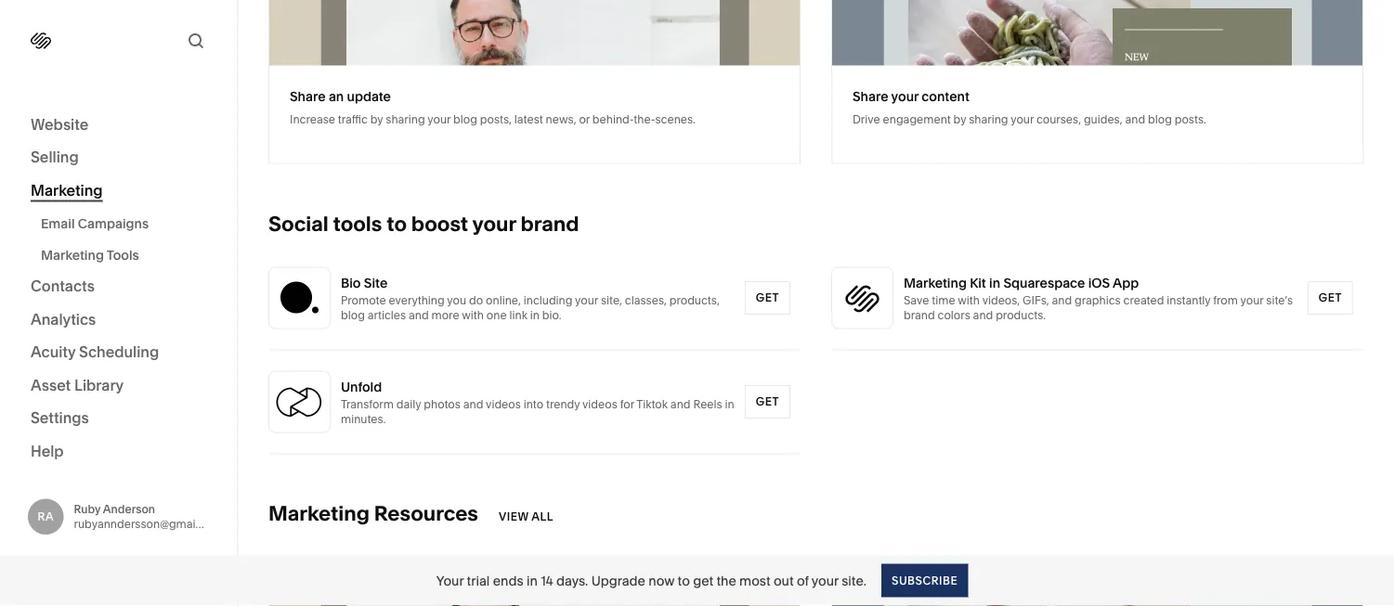 Task type: vqa. For each thing, say whether or not it's contained in the screenshot.
featured image
no



Task type: locate. For each thing, give the bounding box(es) containing it.
ends
[[493, 573, 523, 589]]

settings link
[[31, 408, 206, 430]]

rubyanndersson@gmail.com
[[74, 518, 224, 531]]

marketing inside marketing link
[[31, 181, 103, 199]]

contacts
[[31, 277, 95, 295]]

your
[[812, 573, 839, 589]]

marketing up email
[[31, 181, 103, 199]]

marketing
[[31, 181, 103, 199], [41, 247, 104, 263]]

acuity scheduling link
[[31, 342, 206, 364]]

marketing inside 'marketing tools' link
[[41, 247, 104, 263]]

analytics
[[31, 310, 96, 328]]

ra
[[38, 510, 54, 524]]

your trial ends in 14 days. upgrade now to get the most out of your site.
[[436, 573, 866, 589]]

marketing link
[[31, 180, 206, 202]]

trial
[[467, 573, 490, 589]]

selling link
[[31, 147, 206, 169]]

help link
[[31, 441, 64, 462]]

14
[[541, 573, 553, 589]]

site.
[[842, 573, 866, 589]]

days.
[[556, 573, 588, 589]]

to
[[678, 573, 690, 589]]

marketing for marketing
[[31, 181, 103, 199]]

analytics link
[[31, 309, 206, 331]]

subscribe button
[[881, 564, 968, 598]]

settings
[[31, 409, 89, 427]]

0 vertical spatial marketing
[[31, 181, 103, 199]]

marketing up contacts
[[41, 247, 104, 263]]

campaigns
[[78, 215, 149, 231]]

asset library link
[[31, 375, 206, 397]]

email campaigns
[[41, 215, 149, 231]]

in
[[527, 573, 538, 589]]

1 vertical spatial marketing
[[41, 247, 104, 263]]

subscribe
[[892, 574, 958, 587]]

marketing tools link
[[41, 239, 216, 271]]

your
[[436, 573, 464, 589]]

asset
[[31, 376, 71, 394]]

email campaigns link
[[41, 208, 216, 239]]



Task type: describe. For each thing, give the bounding box(es) containing it.
anderson
[[103, 503, 155, 516]]

marketing for marketing tools
[[41, 247, 104, 263]]

ruby anderson rubyanndersson@gmail.com
[[74, 503, 224, 531]]

most
[[739, 573, 770, 589]]

acuity
[[31, 343, 76, 361]]

scheduling
[[79, 343, 159, 361]]

the
[[716, 573, 736, 589]]

website
[[31, 115, 89, 133]]

asset library
[[31, 376, 124, 394]]

marketing tools
[[41, 247, 139, 263]]

get
[[693, 573, 713, 589]]

acuity scheduling
[[31, 343, 159, 361]]

library
[[74, 376, 124, 394]]

now
[[649, 573, 674, 589]]

upgrade
[[591, 573, 645, 589]]

website link
[[31, 114, 206, 136]]

out
[[774, 573, 794, 589]]

tools
[[107, 247, 139, 263]]

ruby
[[74, 503, 101, 516]]

help
[[31, 442, 64, 460]]

selling
[[31, 148, 79, 166]]

of
[[797, 573, 809, 589]]

contacts link
[[31, 276, 206, 298]]

email
[[41, 215, 75, 231]]



